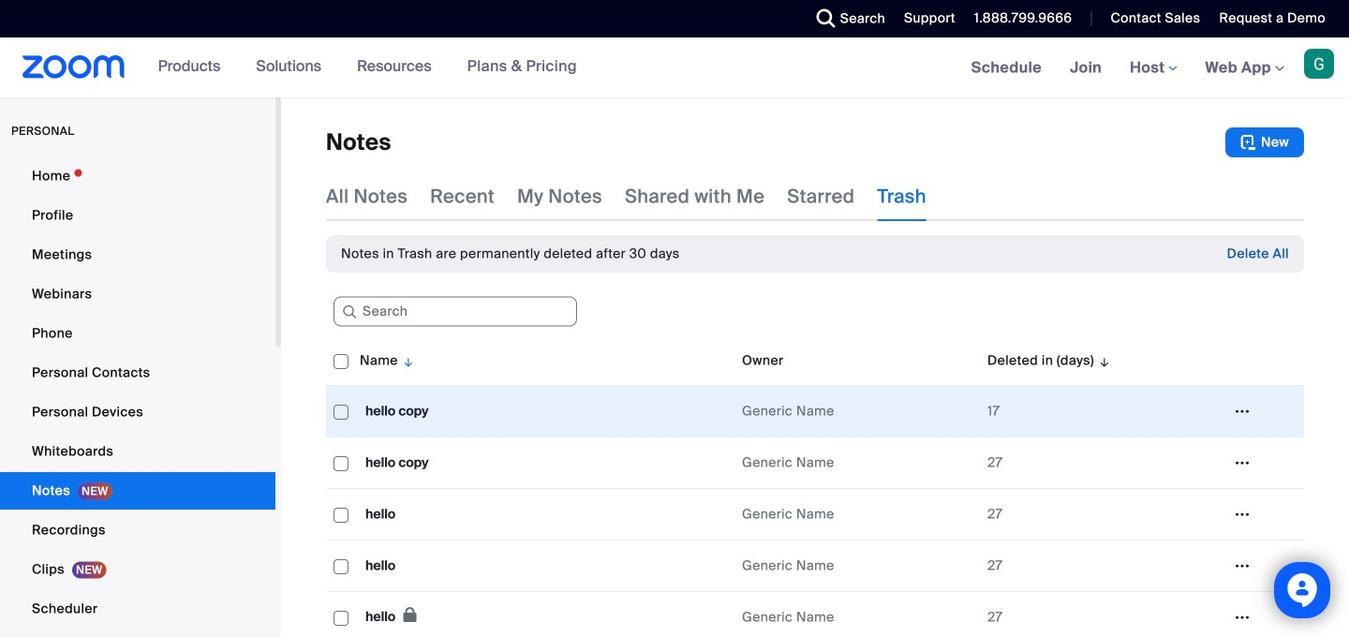 Task type: vqa. For each thing, say whether or not it's contained in the screenshot.
Zoom Logo
yes



Task type: locate. For each thing, give the bounding box(es) containing it.
1 horizontal spatial arrow down image
[[1094, 349, 1111, 372]]

more options for hello image up more options for hello icon
[[1227, 557, 1257, 574]]

1 vertical spatial more options for hello image
[[1227, 557, 1257, 574]]

0 vertical spatial more options for hello image
[[1227, 506, 1257, 523]]

more options for hello image
[[1227, 506, 1257, 523], [1227, 557, 1257, 574]]

more options for hello image down more options for hello copy image on the bottom of the page
[[1227, 506, 1257, 523]]

personal menu menu
[[0, 157, 275, 637]]

0 horizontal spatial arrow down image
[[398, 349, 415, 372]]

zoom logo image
[[22, 55, 125, 79]]

alert
[[341, 245, 680, 263]]

2 more options for hello image from the top
[[1227, 557, 1257, 574]]

tabs of all notes page tab list
[[326, 172, 926, 221]]

banner
[[0, 37, 1349, 99]]

2 arrow down image from the left
[[1094, 349, 1111, 372]]

arrow down image
[[398, 349, 415, 372], [1094, 349, 1111, 372]]

more options for hello image
[[1227, 609, 1257, 626]]

1 arrow down image from the left
[[398, 349, 415, 372]]

Search text field
[[334, 297, 577, 327]]

profile picture image
[[1304, 49, 1334, 79]]

more options for hello copy image
[[1227, 454, 1257, 471]]

application
[[326, 336, 1304, 637]]



Task type: describe. For each thing, give the bounding box(es) containing it.
more options for hello copy image
[[1227, 403, 1257, 420]]

1 more options for hello image from the top
[[1227, 506, 1257, 523]]

product information navigation
[[144, 37, 591, 97]]

meetings navigation
[[957, 37, 1349, 99]]



